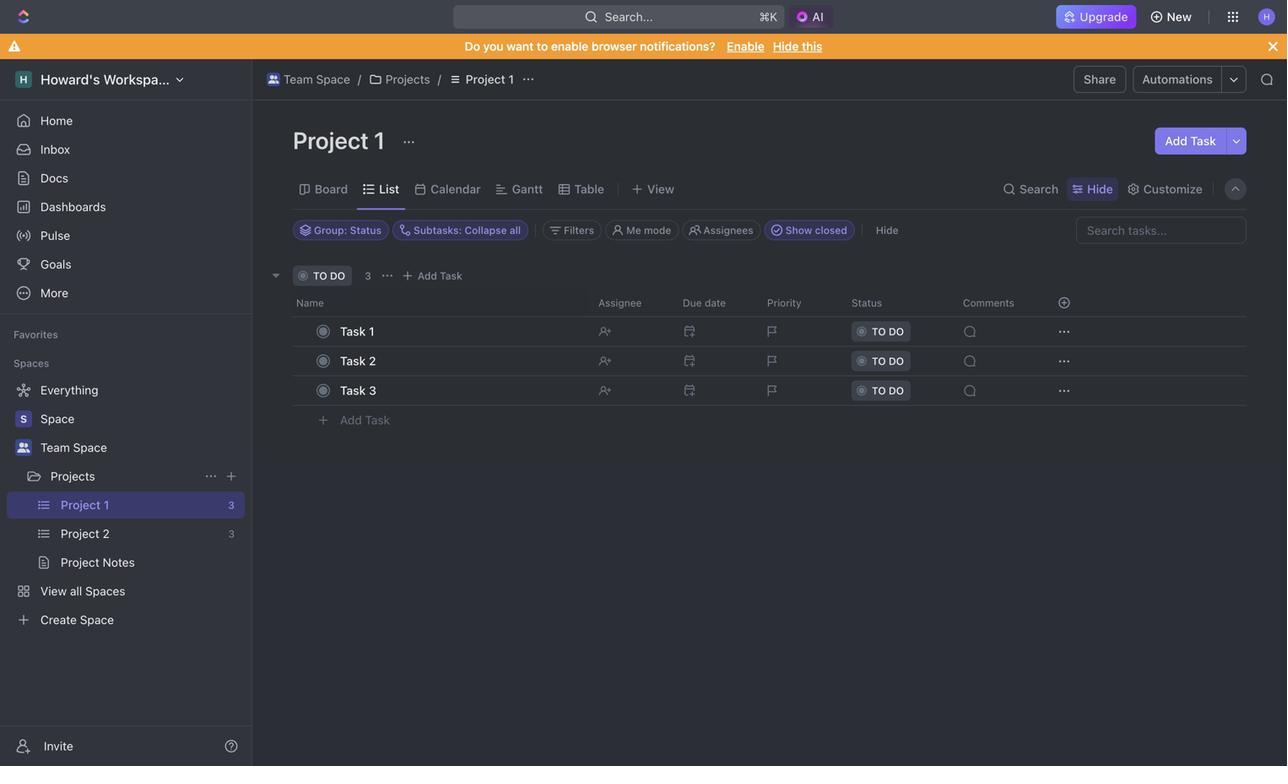 Task type: describe. For each thing, give the bounding box(es) containing it.
pulse link
[[7, 222, 245, 249]]

to do button for ‎task 2
[[842, 346, 954, 376]]

workspace
[[103, 71, 173, 87]]

‎task 1
[[340, 324, 375, 338]]

task 3 link
[[336, 378, 585, 403]]

task down the ‎task 2
[[340, 383, 366, 397]]

0 vertical spatial spaces
[[14, 357, 49, 369]]

ai button
[[789, 5, 834, 29]]

new button
[[1144, 3, 1203, 30]]

closed
[[816, 224, 848, 236]]

do
[[465, 39, 480, 53]]

howard's workspace, , element
[[15, 71, 32, 88]]

date
[[705, 297, 726, 309]]

me mode button
[[606, 220, 679, 240]]

project up board
[[293, 126, 369, 154]]

share
[[1085, 72, 1117, 86]]

assignee
[[599, 297, 642, 309]]

gantt link
[[509, 177, 543, 201]]

project 2 link
[[61, 520, 222, 547]]

upgrade
[[1080, 10, 1129, 24]]

to for ‎task 1
[[872, 326, 887, 337]]

inbox link
[[7, 136, 245, 163]]

2 horizontal spatial add task
[[1166, 134, 1217, 148]]

all inside sidebar navigation
[[70, 584, 82, 598]]

docs
[[41, 171, 68, 185]]

project down you
[[466, 72, 506, 86]]

space right user group image
[[316, 72, 350, 86]]

view button
[[626, 169, 681, 209]]

pulse
[[41, 228, 70, 242]]

2 for ‎task 2
[[369, 354, 376, 368]]

more
[[41, 286, 68, 300]]

list
[[379, 182, 400, 196]]

filters
[[564, 224, 595, 236]]

to for task 3
[[872, 385, 887, 397]]

projects inside tree
[[51, 469, 95, 483]]

1 horizontal spatial project 1
[[293, 126, 390, 154]]

calendar
[[431, 182, 481, 196]]

h inside sidebar navigation
[[20, 73, 28, 85]]

task 3
[[340, 383, 377, 397]]

h inside "dropdown button"
[[1264, 12, 1271, 21]]

1 vertical spatial add task button
[[398, 266, 469, 286]]

team inside tree
[[41, 440, 70, 454]]

everything
[[41, 383, 99, 397]]

h button
[[1254, 3, 1281, 30]]

this
[[802, 39, 823, 53]]

show closed
[[786, 224, 848, 236]]

user group image
[[17, 443, 30, 453]]

1 up the ‎task 2
[[369, 324, 375, 338]]

goals link
[[7, 251, 245, 278]]

‎task for ‎task 1
[[340, 324, 366, 338]]

board
[[315, 182, 348, 196]]

subtasks:
[[414, 224, 462, 236]]

project 2
[[61, 527, 110, 541]]

task down task 3
[[365, 413, 390, 427]]

howard's
[[41, 71, 100, 87]]

1 / from the left
[[358, 72, 361, 86]]

you
[[484, 39, 504, 53]]

create
[[41, 613, 77, 627]]

notes
[[103, 555, 135, 569]]

dashboards link
[[7, 193, 245, 220]]

to for ‎task 2
[[872, 355, 887, 367]]

want
[[507, 39, 534, 53]]

‎task 2
[[340, 354, 376, 368]]

priority
[[768, 297, 802, 309]]

search button
[[998, 177, 1064, 201]]

1 horizontal spatial team space
[[284, 72, 350, 86]]

do for ‎task 2
[[889, 355, 905, 367]]

create space
[[41, 613, 114, 627]]

home
[[41, 114, 73, 128]]

automations
[[1143, 72, 1214, 86]]

0 vertical spatial status
[[350, 224, 382, 236]]

‎task for ‎task 2
[[340, 354, 366, 368]]

2 vertical spatial add
[[340, 413, 362, 427]]

‎task 2 link
[[336, 349, 585, 373]]

priority button
[[758, 289, 842, 316]]

Search tasks... text field
[[1078, 217, 1247, 243]]

user group image
[[268, 75, 279, 84]]

inbox
[[41, 142, 70, 156]]

calendar link
[[427, 177, 481, 201]]

automations button
[[1135, 67, 1222, 92]]

1 vertical spatial add
[[418, 270, 437, 282]]

view all spaces link
[[7, 578, 242, 605]]

search...
[[605, 10, 653, 24]]

group:
[[314, 224, 347, 236]]

project notes link
[[61, 549, 242, 576]]

space inside the space link
[[41, 412, 75, 426]]

1 horizontal spatial team
[[284, 72, 313, 86]]

assignees
[[704, 224, 754, 236]]

1 vertical spatial add task
[[418, 270, 463, 282]]

hide button
[[1068, 177, 1119, 201]]

task up name dropdown button
[[440, 270, 463, 282]]

customize
[[1144, 182, 1203, 196]]

board link
[[312, 177, 348, 201]]

table link
[[571, 177, 605, 201]]

1 vertical spatial projects link
[[51, 463, 198, 490]]



Task type: locate. For each thing, give the bounding box(es) containing it.
project
[[466, 72, 506, 86], [293, 126, 369, 154], [61, 498, 101, 512], [61, 527, 99, 541], [61, 555, 99, 569]]

2 up task 3
[[369, 354, 376, 368]]

home link
[[7, 107, 245, 134]]

1 ‎task from the top
[[340, 324, 366, 338]]

howard's workspace
[[41, 71, 173, 87]]

tree
[[7, 377, 245, 633]]

1 horizontal spatial team space link
[[263, 69, 355, 90]]

1 horizontal spatial status
[[852, 297, 883, 309]]

0 horizontal spatial /
[[358, 72, 361, 86]]

table
[[575, 182, 605, 196]]

hide left this at the right top of the page
[[773, 39, 799, 53]]

mode
[[644, 224, 672, 236]]

0 vertical spatial view
[[648, 182, 675, 196]]

0 horizontal spatial status
[[350, 224, 382, 236]]

hide
[[773, 39, 799, 53], [1088, 182, 1114, 196], [877, 224, 899, 236]]

0 horizontal spatial team space
[[41, 440, 107, 454]]

2 horizontal spatial project 1
[[466, 72, 514, 86]]

enable
[[727, 39, 765, 53]]

gantt
[[512, 182, 543, 196]]

team space inside tree
[[41, 440, 107, 454]]

name button
[[293, 289, 589, 316]]

0 horizontal spatial 2
[[103, 527, 110, 541]]

2 / from the left
[[438, 72, 441, 86]]

add task button up name dropdown button
[[398, 266, 469, 286]]

0 horizontal spatial add
[[340, 413, 362, 427]]

1 vertical spatial 2
[[103, 527, 110, 541]]

1 vertical spatial ‎task
[[340, 354, 366, 368]]

add
[[1166, 134, 1188, 148], [418, 270, 437, 282], [340, 413, 362, 427]]

add down task 3
[[340, 413, 362, 427]]

dashboards
[[41, 200, 106, 214]]

to do for ‎task 1
[[872, 326, 905, 337]]

upgrade link
[[1057, 5, 1137, 29]]

0 horizontal spatial project 1
[[61, 498, 109, 512]]

0 vertical spatial ‎task
[[340, 324, 366, 338]]

0 vertical spatial team
[[284, 72, 313, 86]]

project 1 up board
[[293, 126, 390, 154]]

2 ‎task from the top
[[340, 354, 366, 368]]

create space link
[[7, 606, 242, 633]]

0 vertical spatial projects
[[386, 72, 430, 86]]

‎task 1 link
[[336, 319, 585, 344]]

status button
[[842, 289, 954, 316]]

1 horizontal spatial add
[[418, 270, 437, 282]]

favorites
[[14, 329, 58, 340]]

hide right closed
[[877, 224, 899, 236]]

‎task up the ‎task 2
[[340, 324, 366, 338]]

to do button for ‎task 1
[[842, 316, 954, 347]]

project inside project notes link
[[61, 555, 99, 569]]

1 horizontal spatial add task
[[418, 270, 463, 282]]

1 vertical spatial project 1 link
[[61, 492, 222, 519]]

subtasks: collapse all
[[414, 224, 521, 236]]

0 horizontal spatial hide
[[773, 39, 799, 53]]

0 vertical spatial hide
[[773, 39, 799, 53]]

to do button for task 3
[[842, 375, 954, 406]]

1 vertical spatial project 1
[[293, 126, 390, 154]]

to do for task 3
[[872, 385, 905, 397]]

status right priority dropdown button
[[852, 297, 883, 309]]

0 horizontal spatial project 1 link
[[61, 492, 222, 519]]

view button
[[626, 177, 681, 201]]

1 vertical spatial spaces
[[85, 584, 125, 598]]

project 1
[[466, 72, 514, 86], [293, 126, 390, 154], [61, 498, 109, 512]]

2 horizontal spatial hide
[[1088, 182, 1114, 196]]

1 vertical spatial hide
[[1088, 182, 1114, 196]]

h
[[1264, 12, 1271, 21], [20, 73, 28, 85]]

customize button
[[1122, 177, 1209, 201]]

1 vertical spatial status
[[852, 297, 883, 309]]

due
[[683, 297, 702, 309]]

team space right user group icon at the left of the page
[[41, 440, 107, 454]]

add task button up customize
[[1156, 128, 1227, 155]]

projects link
[[365, 69, 435, 90], [51, 463, 198, 490]]

notifications?
[[640, 39, 716, 53]]

due date button
[[673, 289, 758, 316]]

0 vertical spatial all
[[510, 224, 521, 236]]

1 horizontal spatial spaces
[[85, 584, 125, 598]]

project up view all spaces
[[61, 555, 99, 569]]

project 1 down you
[[466, 72, 514, 86]]

1 vertical spatial h
[[20, 73, 28, 85]]

2 inside sidebar navigation
[[103, 527, 110, 541]]

comments
[[964, 297, 1015, 309]]

add up name dropdown button
[[418, 270, 437, 282]]

space down the space link
[[73, 440, 107, 454]]

1 horizontal spatial h
[[1264, 12, 1271, 21]]

2 vertical spatial add task
[[340, 413, 390, 427]]

list link
[[376, 177, 400, 201]]

1 horizontal spatial hide
[[877, 224, 899, 236]]

search
[[1020, 182, 1059, 196]]

all up create space
[[70, 584, 82, 598]]

do you want to enable browser notifications? enable hide this
[[465, 39, 823, 53]]

1 vertical spatial team space
[[41, 440, 107, 454]]

view for view all spaces
[[41, 584, 67, 598]]

task
[[1191, 134, 1217, 148], [440, 270, 463, 282], [340, 383, 366, 397], [365, 413, 390, 427]]

0 horizontal spatial spaces
[[14, 357, 49, 369]]

space inside the create space link
[[80, 613, 114, 627]]

⌘k
[[760, 10, 778, 24]]

1 down want
[[509, 72, 514, 86]]

project notes
[[61, 555, 135, 569]]

filters button
[[543, 220, 602, 240]]

project 1 link
[[445, 69, 519, 90], [61, 492, 222, 519]]

everything link
[[7, 377, 242, 404]]

add task button down task 3
[[333, 410, 397, 430]]

add task up name dropdown button
[[418, 270, 463, 282]]

do
[[330, 270, 346, 282], [889, 326, 905, 337], [889, 355, 905, 367], [889, 385, 905, 397]]

0 vertical spatial add
[[1166, 134, 1188, 148]]

0 vertical spatial add task button
[[1156, 128, 1227, 155]]

‎task down ‎task 1
[[340, 354, 366, 368]]

0 vertical spatial team space link
[[263, 69, 355, 90]]

1 up project 2
[[104, 498, 109, 512]]

new
[[1168, 10, 1193, 24]]

status right group:
[[350, 224, 382, 236]]

0 vertical spatial 2
[[369, 354, 376, 368]]

1 up list link
[[374, 126, 385, 154]]

view inside sidebar navigation
[[41, 584, 67, 598]]

‎task
[[340, 324, 366, 338], [340, 354, 366, 368]]

1 horizontal spatial all
[[510, 224, 521, 236]]

1 inside sidebar navigation
[[104, 498, 109, 512]]

0 horizontal spatial projects link
[[51, 463, 198, 490]]

s
[[20, 413, 27, 425]]

show
[[786, 224, 813, 236]]

0 vertical spatial add task
[[1166, 134, 1217, 148]]

1 horizontal spatial projects link
[[365, 69, 435, 90]]

me mode
[[627, 224, 672, 236]]

0 vertical spatial team space
[[284, 72, 350, 86]]

hide right search
[[1088, 182, 1114, 196]]

2 vertical spatial add task button
[[333, 410, 397, 430]]

1 vertical spatial team
[[41, 440, 70, 454]]

tree containing everything
[[7, 377, 245, 633]]

team
[[284, 72, 313, 86], [41, 440, 70, 454]]

all right "collapse"
[[510, 224, 521, 236]]

browser
[[592, 39, 637, 53]]

spaces down favorites button
[[14, 357, 49, 369]]

1 horizontal spatial 2
[[369, 354, 376, 368]]

task up customize
[[1191, 134, 1217, 148]]

project 1 inside tree
[[61, 498, 109, 512]]

team right user group icon at the left of the page
[[41, 440, 70, 454]]

1 vertical spatial all
[[70, 584, 82, 598]]

project 1 link down do
[[445, 69, 519, 90]]

2 to do button from the top
[[842, 346, 954, 376]]

sidebar navigation
[[0, 59, 256, 766]]

0 horizontal spatial view
[[41, 584, 67, 598]]

view up 'mode'
[[648, 182, 675, 196]]

team right user group image
[[284, 72, 313, 86]]

space down view all spaces
[[80, 613, 114, 627]]

project 1 link inside tree
[[61, 492, 222, 519]]

assignees button
[[683, 220, 762, 240]]

3 to do button from the top
[[842, 375, 954, 406]]

add task
[[1166, 134, 1217, 148], [418, 270, 463, 282], [340, 413, 390, 427]]

0 vertical spatial project 1
[[466, 72, 514, 86]]

project inside project 2 link
[[61, 527, 99, 541]]

1
[[509, 72, 514, 86], [374, 126, 385, 154], [369, 324, 375, 338], [104, 498, 109, 512]]

tree inside sidebar navigation
[[7, 377, 245, 633]]

1 to do button from the top
[[842, 316, 954, 347]]

1 horizontal spatial view
[[648, 182, 675, 196]]

0 horizontal spatial team
[[41, 440, 70, 454]]

project up the project notes at the bottom left of page
[[61, 527, 99, 541]]

docs link
[[7, 165, 245, 192]]

view for view
[[648, 182, 675, 196]]

spaces down the project notes at the bottom left of page
[[85, 584, 125, 598]]

0 vertical spatial projects link
[[365, 69, 435, 90]]

hide button
[[870, 220, 906, 240]]

2 up the project notes at the bottom left of page
[[103, 527, 110, 541]]

project 1 link up project 2 link
[[61, 492, 222, 519]]

status inside dropdown button
[[852, 297, 883, 309]]

me
[[627, 224, 642, 236]]

view inside button
[[648, 182, 675, 196]]

project up project 2
[[61, 498, 101, 512]]

1 horizontal spatial /
[[438, 72, 441, 86]]

0 horizontal spatial team space link
[[41, 434, 242, 461]]

space, , element
[[15, 410, 32, 427]]

1 horizontal spatial projects
[[386, 72, 430, 86]]

0 horizontal spatial h
[[20, 73, 28, 85]]

all
[[510, 224, 521, 236], [70, 584, 82, 598]]

add task down task 3
[[340, 413, 390, 427]]

space down everything
[[41, 412, 75, 426]]

favorites button
[[7, 324, 65, 345]]

spaces
[[14, 357, 49, 369], [85, 584, 125, 598]]

1 vertical spatial team space link
[[41, 434, 242, 461]]

collapse
[[465, 224, 507, 236]]

add task up customize
[[1166, 134, 1217, 148]]

do for ‎task 1
[[889, 326, 905, 337]]

add up customize
[[1166, 134, 1188, 148]]

0 horizontal spatial all
[[70, 584, 82, 598]]

2 for project 2
[[103, 527, 110, 541]]

0 vertical spatial h
[[1264, 12, 1271, 21]]

to do for ‎task 2
[[872, 355, 905, 367]]

0 horizontal spatial add task
[[340, 413, 390, 427]]

ai
[[813, 10, 824, 24]]

1 vertical spatial view
[[41, 584, 67, 598]]

2 vertical spatial hide
[[877, 224, 899, 236]]

hide inside button
[[877, 224, 899, 236]]

hide inside dropdown button
[[1088, 182, 1114, 196]]

2 vertical spatial project 1
[[61, 498, 109, 512]]

0 horizontal spatial projects
[[51, 469, 95, 483]]

comments button
[[954, 289, 1038, 316]]

do for task 3
[[889, 385, 905, 397]]

invite
[[44, 739, 73, 753]]

1 vertical spatial projects
[[51, 469, 95, 483]]

view up create
[[41, 584, 67, 598]]

group: status
[[314, 224, 382, 236]]

goals
[[41, 257, 71, 271]]

space link
[[41, 405, 242, 432]]

spaces inside tree
[[85, 584, 125, 598]]

due date
[[683, 297, 726, 309]]

name
[[296, 297, 324, 309]]

more button
[[7, 280, 245, 307]]

share button
[[1074, 66, 1127, 93]]

project 1 up project 2
[[61, 498, 109, 512]]

enable
[[551, 39, 589, 53]]

0 vertical spatial project 1 link
[[445, 69, 519, 90]]

show closed button
[[765, 220, 855, 240]]

team space right user group image
[[284, 72, 350, 86]]

assignee button
[[589, 289, 673, 316]]

1 horizontal spatial project 1 link
[[445, 69, 519, 90]]

2 horizontal spatial add
[[1166, 134, 1188, 148]]



Task type: vqa. For each thing, say whether or not it's contained in the screenshot.
iso
no



